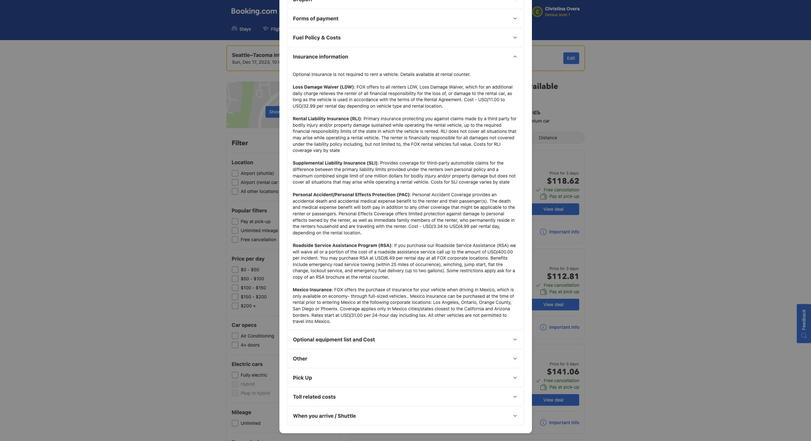 Task type: locate. For each thing, give the bounding box(es) containing it.
amount
[[465, 249, 481, 255]]

suv
[[411, 168, 424, 177]]

per up the miles
[[396, 256, 403, 261]]

injury inside ": primary insurance protecting you against claims made by a third party for bodily injury and/or property damage sustained while operating the rental vehicle, up to the required financial responsibility limits of the state in which the vehicle is rented. rli does not cover all situations that may arise while operating a rental vehicle. the renter is financially responsible for all damages not covered under the liability policy including, but not limited to, the fox rental vehicles full value. costs for rli coverage vary by state"
[[307, 122, 318, 128]]

payment
[[316, 16, 338, 21]]

1 vertical spatial counter.
[[372, 275, 389, 280]]

1 vertical spatial does
[[497, 173, 508, 179]]

or inside : fox offers to all renters ldw, loss damage waiver, which for an additional daily charge relieves the renter of all financial responsibility for the loss of, or damage to the rental car, as long as the vehicle is used in accordance with the terms of the rental agreement. cost - usd/11.00 to usd/32.99 per rental day depending on vehicle type and rental location.
[[448, 91, 453, 96]]

(rsa) inside : if you purchase our roadside service assistance (rsa) we will waive all or a portion of the cost of a roadside assistance service call up to the amount of usd/400.00 per incident. you may purchase rsa at usd/6.49 per rental day at all fox corporate locations. benefits include emergency road service towing (within 25 miles of occurrence), winching, jump start, flat tire change, lockout service, and emergency fuel delivery (up to two gallons). some restrictions apply ask for a copy of an rsa brochure at the rental counter.
[[497, 243, 509, 248]]

or
[[448, 91, 453, 96], [454, 170, 458, 175], [306, 211, 311, 217], [319, 249, 324, 255], [465, 257, 468, 261], [315, 306, 319, 312]]

car
[[397, 118, 404, 124], [430, 118, 436, 124], [462, 118, 469, 124], [543, 118, 550, 124], [271, 180, 278, 185]]

0 horizontal spatial include
[[293, 262, 308, 267]]

2 service from the left
[[456, 243, 472, 248]]

dec inside the seattle–tacoma international airport wed, dec 20, 2023, 10:00 am
[[360, 59, 369, 65]]

policy
[[330, 141, 342, 147], [473, 167, 486, 172]]

2 product card group from the top
[[348, 249, 585, 339]]

1 vertical spatial claims
[[475, 160, 489, 166]]

important info button
[[540, 229, 580, 235], [540, 325, 580, 331], [540, 420, 580, 427]]

property inside : provides coverage for third-party automobile claims for the difference between the primary liability limits provided under the renters own personal policy and a maximum combined single limit of one million dollars for bodily injury and/or property damage but does not cover all situations that may arise while operating a rental vehicle. costs for sli coverage varies by state
[[452, 173, 470, 179]]

2 deal from the top
[[555, 302, 564, 308]]

1 vertical spatial include
[[293, 262, 308, 267]]

1 horizontal spatial coverage
[[374, 211, 394, 217]]

edit
[[567, 55, 575, 61]]

cancellation for $118.62
[[554, 187, 580, 193]]

medical up owned
[[302, 205, 318, 210]]

free cancellation down $118.62
[[544, 187, 580, 193]]

or up the you
[[319, 249, 324, 255]]

1 view deal from the top
[[544, 207, 564, 212]]

2 am from the left
[[404, 59, 411, 65]]

0 horizontal spatial service
[[314, 243, 331, 248]]

policy
[[305, 35, 320, 40]]

: for relieves
[[354, 84, 355, 90]]

view deal button for $118.62
[[528, 204, 580, 215]]

3 deal from the top
[[555, 398, 564, 403]]

dec for seattle–tacoma international airport wed, dec 20, 2023, 10:00 am
[[360, 59, 369, 65]]

2 vertical spatial which
[[497, 287, 509, 293]]

1 horizontal spatial accidental
[[338, 198, 359, 204]]

not inside : provides coverage for third-party automobile claims for the difference between the primary liability limits provided under the renters own personal policy and a maximum combined single limit of one million dollars for bodily injury and/or property damage but does not cover all situations that may arise while operating a rental vehicle. costs for sli coverage varies by state
[[509, 173, 516, 179]]

on inside button
[[282, 109, 287, 115]]

1 days: from the top
[[570, 171, 580, 176]]

3 view deal button from the top
[[528, 395, 580, 406]]

dialog
[[272, 0, 540, 442]]

similar inside economy toyota yaris or similar
[[469, 257, 481, 261]]

0 vertical spatial renters
[[391, 84, 406, 90]]

deal down $141.06
[[555, 398, 564, 403]]

insurance up prior
[[310, 287, 332, 293]]

1 horizontal spatial damage
[[430, 84, 448, 90]]

costs
[[322, 394, 336, 400]]

0 vertical spatial which
[[465, 84, 478, 90]]

seattle- up members
[[411, 203, 428, 208]]

all inside : fox offers the purchase of insurance for your vehicle when driving in mexico, which is only available on economy- through full-sized vehicles.. mexico insurance can be purchased at the time of rental prior to entering mexico at the following corporate locations: los angeles, ontario, orange county, san diego or phoenix. coverage applies only in mexico cities/states closest to the california and arizona borders. rates start at usd/31.00 per 24-hour day including tax. all other vehicles are not permitted to travel into mexico.
[[428, 313, 433, 318]]

insurance down 'policy'
[[293, 54, 318, 60]]

suvs button
[[348, 105, 373, 128]]

that inside : provides coverage for third-party automobile claims for the difference between the primary liability limits provided under the renters own personal policy and a maximum combined single limit of one million dollars for bodily injury and/or property damage but does not cover all situations that may arise while operating a rental vehicle. costs for sli coverage varies by state
[[333, 179, 341, 185]]

1 vertical spatial limits
[[375, 167, 386, 172]]

1 vertical spatial seattle-tacoma international airport button
[[411, 298, 489, 304]]

tacoma
[[428, 203, 445, 208], [428, 298, 445, 304]]

(pac)
[[397, 192, 410, 198]]

rental up 'seattle–tacoma international airport: 283 cars available'
[[441, 72, 452, 77]]

(within
[[376, 262, 390, 267]]

1 vertical spatial which
[[383, 129, 395, 134]]

2 bus from the top
[[425, 305, 432, 310]]

including
[[399, 313, 418, 318]]

of down program
[[369, 249, 373, 255]]

you inside dropdown button
[[309, 414, 318, 419]]

0 vertical spatial available
[[416, 72, 434, 77]]

1 vertical spatial tacoma
[[428, 298, 445, 304]]

1 loss from the left
[[293, 84, 303, 90]]

for inside the price for 3 days: $141.06
[[560, 362, 565, 367]]

one
[[365, 173, 373, 179]]

cherokee
[[435, 170, 453, 175]]

may inside : provides coverage for third-party automobile claims for the difference between the primary liability limits provided under the renters own personal policy and a maximum combined single limit of one million dollars for bodily injury and/or property damage but does not cover all situations that may arise while operating a rental vehicle. costs for sli coverage varies by state
[[342, 179, 351, 185]]

in right reside
[[511, 218, 515, 223]]

death up applicable
[[499, 198, 511, 204]]

tacoma up protection
[[428, 203, 445, 208]]

3 view deal from the top
[[544, 398, 564, 403]]

1 horizontal spatial location.
[[425, 103, 443, 109]]

accordance
[[354, 97, 378, 102]]

2 automatic from the top
[[476, 269, 497, 275]]

daily
[[293, 91, 302, 96]]

jump
[[464, 262, 475, 267]]

0 horizontal spatial while
[[314, 135, 325, 141]]

in up 'purchased'
[[475, 287, 478, 293]]

1 horizontal spatial car
[[353, 26, 361, 32]]

1 view from the top
[[544, 207, 554, 212]]

airport
[[440, 26, 455, 32], [307, 52, 325, 58], [424, 52, 441, 58], [241, 171, 255, 176], [241, 180, 255, 185], [474, 203, 489, 208], [474, 298, 489, 304]]

emergency up lockout
[[309, 262, 332, 267]]

of inside forms of payment dropdown button
[[310, 16, 315, 21]]

price for 3 days: $141.06
[[547, 362, 580, 378]]

available inside : fox offers the purchase of insurance for your vehicle when driving in mexico, which is only available on economy- through full-sized vehicles.. mexico insurance can be purchased at the time of rental prior to entering mexico at the following corporate locations: los angeles, ontario, orange county, san diego or phoenix. coverage applies only in mexico cities/states closest to the california and arizona borders. rates start at usd/31.00 per 24-hour day including tax. all other vehicles are not permitted to travel into mexico.
[[303, 294, 321, 299]]

policy inside : provides coverage for third-party automobile claims for the difference between the primary liability limits provided under the renters own personal policy and a maximum combined single limit of one million dollars for bodily injury and/or property damage but does not cover all situations that may arise while operating a rental vehicle. costs for sli coverage varies by state
[[473, 167, 486, 172]]

view deal button for $112.81
[[528, 299, 580, 311]]

$141.06
[[547, 367, 580, 378]]

drop-off date element
[[348, 59, 441, 65]]

2 roadside from the left
[[435, 243, 455, 248]]

all up results may include off-airport counters
[[386, 84, 390, 90]]

and/or inside ": primary insurance protecting you against claims made by a third party for bodily injury and/or property damage sustained while operating the rental vehicle, up to the required financial responsibility limits of the state in which the vehicle is rented. rli does not cover all situations that may arise while operating a rental vehicle. the renter is financially responsible for all damages not covered under the liability policy including, but not limited to, the fox rental vehicles full value. costs for rli coverage vary by state"
[[319, 122, 333, 128]]

1 horizontal spatial dec
[[360, 59, 369, 65]]

1 horizontal spatial but
[[489, 173, 496, 179]]

1 am from the left
[[285, 59, 292, 65]]

1 seattle-tacoma international airport shuttle bus from the top
[[411, 203, 489, 215]]

at right start
[[335, 313, 339, 318]]

view for $141.06
[[544, 398, 554, 403]]

1 deal from the top
[[555, 207, 564, 212]]

day up $0 - $50
[[256, 256, 265, 262]]

0 horizontal spatial 2023,
[[259, 59, 271, 65]]

vehicle. inside ": primary insurance protecting you against claims made by a third party for bodily injury and/or property damage sustained while operating the rental vehicle, up to the required financial responsibility limits of the state in which the vehicle is rented. rli does not cover all situations that may arise while operating a rental vehicle. the renter is financially responsible for all damages not covered under the liability policy including, but not limited to, the fox rental vehicles full value. costs for rli coverage vary by state"
[[364, 135, 380, 141]]

dec left '20,'
[[360, 59, 369, 65]]

: inside : fox offers to all renters ldw, loss damage waiver, which for an additional daily charge relieves the renter of all financial responsibility for the loss of, or damage to the rental car, as long as the vehicle is used in accordance with the terms of the rental agreement. cost - usd/11.00 to usd/32.99 per rental day depending on vehicle type and rental location.
[[354, 84, 355, 90]]

automatic for $112.81
[[476, 269, 497, 275]]

price inside the price for 3 days: $112.81
[[550, 267, 559, 271]]

2 loss from the left
[[420, 84, 429, 90]]

situations down combined
[[311, 179, 332, 185]]

third-
[[427, 160, 439, 166]]

renters inside : personal accident coverage provides an accidental death and accidental medical expense benefit to the renter and their passenger(s). the death and medical expense benefit will both pay in addition to any other coverage that might be applicable to the renter or passengers. personal effects coverage offers limited protection against damage to personal effects owned by the renter, as well as immediate family members of the renter, who permanently reside in the renters household and are traveling with the renter. cost - usd/3.34 to usd/4.99 per rental day, depending on the rental location.
[[301, 224, 315, 229]]

fox inside : fox offers the purchase of insurance for your vehicle when driving in mexico, which is only available on economy- through full-sized vehicles.. mexico insurance can be purchased at the time of rental prior to entering mexico at the following corporate locations: los angeles, ontario, orange county, san diego or phoenix. coverage applies only in mexico cities/states closest to the california and arizona borders. rates start at usd/31.00 per 24-hour day including tax. all other vehicles are not permitted to travel into mexico.
[[334, 287, 343, 293]]

million
[[374, 173, 387, 179]]

price for $112.81
[[550, 267, 559, 271]]

product card group containing $141.06
[[348, 345, 585, 435]]

0 vertical spatial liability
[[308, 116, 326, 122]]

1 tacoma from the top
[[428, 203, 445, 208]]

important info for $112.81
[[549, 325, 580, 330]]

party up own
[[439, 160, 450, 166]]

1 automatic from the top
[[476, 183, 497, 188]]

permitted
[[481, 313, 501, 318]]

2 damage from the left
[[430, 84, 448, 90]]

2 important from the top
[[549, 325, 570, 330]]

2 important info from the top
[[549, 325, 580, 330]]

purchased
[[463, 294, 485, 299]]

pick up button
[[287, 369, 524, 388]]

info for $112.81
[[572, 325, 580, 330]]

jeep
[[425, 170, 434, 175]]

addition
[[386, 205, 403, 210]]

vehicles
[[434, 141, 451, 147], [447, 313, 464, 318]]

1 horizontal spatial $200
[[256, 294, 267, 300]]

location.
[[425, 103, 443, 109], [344, 230, 362, 236]]

small car
[[449, 118, 469, 124]]

25
[[391, 262, 396, 267]]

sort by
[[348, 135, 364, 141]]

2 vertical spatial insurance
[[426, 294, 446, 299]]

- for $50
[[248, 267, 250, 273]]

in inside : fox offers to all renters ldw, loss damage waiver, which for an additional daily charge relieves the renter of all financial responsibility for the loss of, or damage to the rental car, as long as the vehicle is used in accordance with the terms of the rental agreement. cost - usd/11.00 to usd/32.99 per rental day depending on vehicle type and rental location.
[[349, 97, 353, 102]]

airport down the provides
[[474, 203, 489, 208]]

price for $141.06
[[550, 362, 559, 367]]

2 horizontal spatial that
[[508, 129, 516, 134]]

personal
[[293, 192, 312, 198], [412, 192, 430, 198], [339, 211, 357, 217]]

bus up tax.
[[425, 305, 432, 310]]

: inside : fox offers the purchase of insurance for your vehicle when driving in mexico, which is only available on economy- through full-sized vehicles.. mexico insurance can be purchased at the time of rental prior to entering mexico at the following corporate locations: los angeles, ontario, orange county, san diego or phoenix. coverage applies only in mexico cities/states closest to the california and arizona borders. rates start at usd/31.00 per 24-hour day including tax. all other vehicles are not permitted to travel into mexico.
[[332, 287, 333, 293]]

0 vertical spatial info
[[572, 229, 580, 235]]

optional for optional equipment list and cost
[[293, 337, 314, 343]]

damage inside : personal accident coverage provides an accidental death and accidental medical expense benefit to the renter and their passenger(s). the death and medical expense benefit will both pay in addition to any other coverage that might be applicable to the renter or passengers. personal effects coverage offers limited protection against damage to personal effects owned by the renter, as well as immediate family members of the renter, who permanently reside in the renters household and are traveling with the renter. cost - usd/3.34 to usd/4.99 per rental day, depending on the rental location.
[[463, 211, 480, 217]]

with inside : personal accident coverage provides an accidental death and accidental medical expense benefit to the renter and their passenger(s). the death and medical expense benefit will both pay in addition to any other coverage that might be applicable to the renter or passengers. personal effects coverage offers limited protection against damage to personal effects owned by the renter, as well as immediate family members of the renter, who permanently reside in the renters household and are traveling with the renter. cost - usd/3.34 to usd/4.99 per rental day, depending on the rental location.
[[376, 224, 384, 229]]

liability inside ": primary insurance protecting you against claims made by a third party for bodily injury and/or property damage sustained while operating the rental vehicle, up to the required financial responsibility limits of the state in which the vehicle is rented. rli does not cover all situations that may arise while operating a rental vehicle. the renter is financially responsible for all damages not covered under the liability policy including, but not limited to, the fox rental vehicles full value. costs for rli coverage vary by state"
[[314, 141, 329, 147]]

shuttle inside dropdown button
[[338, 414, 356, 419]]

counter. down fuel
[[372, 275, 389, 280]]

1 (rsa) from the left
[[378, 243, 391, 248]]

1 horizontal spatial seattle–tacoma international airport group
[[348, 51, 441, 65]]

program
[[358, 243, 377, 248]]

2 vertical spatial important
[[549, 420, 570, 426]]

2 vertical spatial you
[[309, 414, 318, 419]]

view deal for $141.06
[[544, 398, 564, 403]]

10:00 for seattle–tacoma international airport sun, dec 17, 2023, 10:00 am
[[272, 59, 284, 65]]

1 horizontal spatial renter,
[[445, 218, 458, 223]]

renters inside : fox offers to all renters ldw, loss damage waiver, which for an additional daily charge relieves the renter of all financial responsibility for the loss of, or damage to the rental car, as long as the vehicle is used in accordance with the terms of the rental agreement. cost - usd/11.00 to usd/32.99 per rental day depending on vehicle type and rental location.
[[391, 84, 406, 90]]

at up towing
[[369, 256, 374, 261]]

large car
[[417, 118, 436, 124]]

0 vertical spatial seats
[[423, 183, 434, 188]]

pick- for $118.62
[[564, 194, 574, 199]]

include up "change,"
[[293, 262, 308, 267]]

: up any at the top
[[410, 192, 411, 198]]

to,
[[396, 141, 402, 147]]

liability for rental
[[308, 116, 326, 122]]

small car button
[[443, 105, 475, 128]]

may left clear
[[293, 135, 301, 141]]

up inside : if you purchase our roadside service assistance (rsa) we will waive all or a portion of the cost of a roadside assistance service call up to the amount of usd/400.00 per incident. you may purchase rsa at usd/6.49 per rental day at all fox corporate locations. benefits include emergency road service towing (within 25 miles of occurrence), winching, jump start, flat tire change, lockout service, and emergency fuel delivery (up to two gallons). some restrictions apply ask for a copy of an rsa brochure at the rental counter.
[[445, 249, 450, 255]]

cancellation up price per day
[[251, 237, 276, 243]]

air
[[241, 334, 247, 339]]

1 important info from the top
[[549, 229, 580, 235]]

seattle–tacoma for seattle–tacoma international airport wed, dec 20, 2023, 10:00 am
[[348, 52, 389, 58]]

are inside : personal accident coverage provides an accidental death and accidental medical expense benefit to the renter and their passenger(s). the death and medical expense benefit will both pay in addition to any other coverage that might be applicable to the renter or passengers. personal effects coverage offers limited protection against damage to personal effects owned by the renter, as well as immediate family members of the renter, who permanently reside in the renters household and are traveling with the renter. cost - usd/3.34 to usd/4.99 per rental day, depending on the rental location.
[[349, 224, 355, 229]]

1 horizontal spatial operating
[[376, 179, 396, 185]]

1 10:00 from the left
[[272, 59, 284, 65]]

1 dec from the left
[[243, 59, 251, 65]]

operating left 'sort'
[[326, 135, 346, 141]]

days: inside the price for 3 days: $141.06
[[570, 362, 580, 367]]

people carrier
[[482, 118, 511, 124]]

optional for optional insurance is not required to rent a vehicle. details available at rental counter.
[[293, 72, 310, 77]]

: inside : personal accident coverage provides an accidental death and accidental medical expense benefit to the renter and their passenger(s). the death and medical expense benefit will both pay in addition to any other coverage that might be applicable to the renter or passengers. personal effects coverage offers limited protection against damage to personal effects owned by the renter, as well as immediate family members of the renter, who permanently reside in the renters household and are traveling with the renter. cost - usd/3.34 to usd/4.99 per rental day, depending on the rental location.
[[410, 192, 411, 198]]

car specs
[[232, 323, 257, 328]]

of up "accordance"
[[358, 91, 362, 96]]

0 horizontal spatial personal
[[454, 167, 472, 172]]

1 horizontal spatial and/or
[[437, 173, 451, 179]]

: for and
[[410, 192, 411, 198]]

1 horizontal spatial emergency
[[354, 268, 377, 274]]

1 horizontal spatial under
[[407, 167, 419, 172]]

liability up vary
[[314, 141, 329, 147]]

deal for $141.06
[[555, 398, 564, 403]]

2 vertical spatial offers
[[344, 287, 357, 293]]

the inside : personal accident coverage provides an accidental death and accidental medical expense benefit to the renter and their passenger(s). the death and medical expense benefit will both pay in addition to any other coverage that might be applicable to the renter or passengers. personal effects coverage offers limited protection against damage to personal effects owned by the renter, as well as immediate family members of the renter, who permanently reside in the renters household and are traveling with the renter. cost - usd/3.34 to usd/4.99 per rental day, depending on the rental location.
[[489, 198, 497, 204]]

damage up charge
[[304, 84, 322, 90]]

the up to,
[[396, 129, 403, 134]]

sustained
[[371, 122, 391, 128]]

0 vertical spatial you
[[425, 116, 433, 122]]

2 horizontal spatial an
[[492, 192, 497, 198]]

10:00
[[272, 59, 284, 65], [391, 59, 403, 65]]

2023, for seattle–tacoma international airport wed, dec 20, 2023, 10:00 am
[[378, 59, 390, 65]]

am for seattle–tacoma international airport sun, dec 17, 2023, 10:00 am
[[285, 59, 292, 65]]

1 horizontal spatial policy
[[473, 167, 486, 172]]

rental up usd/11.00
[[485, 91, 497, 96]]

international inside seattle–tacoma international airport sun, dec 17, 2023, 10:00 am
[[274, 52, 306, 58]]

usd/6.49
[[375, 256, 395, 261]]

10:00 inside seattle–tacoma international airport sun, dec 17, 2023, 10:00 am
[[272, 59, 284, 65]]

+ for $200
[[253, 303, 256, 309]]

counter. inside : if you purchase our roadside service assistance (rsa) we will waive all or a portion of the cost of a roadside assistance service call up to the amount of usd/400.00 per incident. you may purchase rsa at usd/6.49 per rental day at all fox corporate locations. benefits include emergency road service towing (within 25 miles of occurrence), winching, jump start, flat tire change, lockout service, and emergency fuel delivery (up to two gallons). some restrictions apply ask for a copy of an rsa brochure at the rental counter.
[[372, 275, 389, 280]]

2 horizontal spatial available
[[524, 81, 558, 92]]

2 seattle-tacoma international airport button from the top
[[411, 298, 489, 304]]

5 seats
[[419, 183, 434, 188]]

large up rented.
[[417, 118, 429, 124]]

2 2023, from the left
[[378, 59, 390, 65]]

0 horizontal spatial 10:00
[[272, 59, 284, 65]]

2 info from the top
[[572, 325, 580, 330]]

0 vertical spatial will
[[354, 205, 361, 210]]

pay at pick-up for $112.81
[[550, 289, 580, 295]]

- for $150
[[253, 285, 255, 291]]

2023, inside seattle–tacoma international airport sun, dec 17, 2023, 10:00 am
[[259, 59, 271, 65]]

3 product card group from the top
[[348, 345, 585, 435]]

will
[[354, 205, 361, 210], [293, 249, 299, 255]]

2 vertical spatial days:
[[570, 362, 580, 367]]

product card group
[[348, 150, 585, 244], [348, 249, 585, 339], [348, 345, 585, 435]]

pay down $141.06
[[550, 385, 557, 390]]

families
[[450, 157, 465, 162]]

0 vertical spatial other
[[247, 189, 258, 194]]

2 horizontal spatial state
[[499, 179, 510, 185]]

0 horizontal spatial only
[[293, 294, 301, 299]]

important info button for $112.81
[[540, 325, 580, 331]]

expense
[[378, 198, 395, 204], [319, 205, 337, 210]]

days: up $118.62
[[570, 171, 580, 176]]

0 horizontal spatial responsibility
[[311, 129, 339, 134]]

similar for economy
[[469, 257, 481, 261]]

cost right list
[[363, 337, 375, 343]]

pay at pick-up for $118.62
[[550, 194, 580, 199]]

airport inside skip to main content element
[[440, 26, 455, 32]]

at down $141.06
[[558, 385, 562, 390]]

but inside : provides coverage for third-party automobile claims for the difference between the primary liability limits provided under the renters own personal policy and a maximum combined single limit of one million dollars for bodily injury and/or property damage but does not cover all situations that may arise while operating a rental vehicle. costs for sli coverage varies by state
[[489, 173, 496, 179]]

coverage up suv at the right
[[399, 160, 419, 166]]

fox inside : if you purchase our roadside service assistance (rsa) we will waive all or a portion of the cost of a roadside assistance service call up to the amount of usd/400.00 per incident. you may purchase rsa at usd/6.49 per rental day at all fox corporate locations. benefits include emergency road service towing (within 25 miles of occurrence), winching, jump start, flat tire change, lockout service, and emergency fuel delivery (up to two gallons). some restrictions apply ask for a copy of an rsa brochure at the rental counter.
[[437, 256, 446, 261]]

gallons).
[[427, 268, 445, 274]]

3 supplied by rc - fox image from the top
[[354, 418, 374, 428]]

0 horizontal spatial costs
[[326, 35, 341, 40]]

for inside price for 3 days: $118.62
[[560, 171, 565, 176]]

damage up 'varies'
[[471, 173, 488, 179]]

arise inside ": primary insurance protecting you against claims made by a third party for bodily injury and/or property damage sustained while operating the rental vehicle, up to the required financial responsibility limits of the state in which the vehicle is rented. rli does not cover all situations that may arise while operating a rental vehicle. the renter is financially responsible for all damages not covered under the liability policy including, but not limited to, the fox rental vehicles full value. costs for rli coverage vary by state"
[[303, 135, 313, 141]]

start
[[324, 313, 334, 318]]

2 horizontal spatial other
[[435, 313, 446, 318]]

vehicles inside : fox offers the purchase of insurance for your vehicle when driving in mexico, which is only available on economy- through full-sized vehicles.. mexico insurance can be purchased at the time of rental prior to entering mexico at the following corporate locations: los angeles, ontario, orange county, san diego or phoenix. coverage applies only in mexico cities/states closest to the california and arizona borders. rates start at usd/31.00 per 24-hour day including tax. all other vehicles are not permitted to travel into mexico.
[[447, 313, 464, 318]]

may down portion
[[329, 256, 338, 261]]

which inside : fox offers the purchase of insurance for your vehicle when driving in mexico, which is only available on economy- through full-sized vehicles.. mexico insurance can be purchased at the time of rental prior to entering mexico at the following corporate locations: los angeles, ontario, orange county, san diego or phoenix. coverage applies only in mexico cities/states closest to the california and arizona borders. rates start at usd/31.00 per 24-hour day including tax. all other vehicles are not permitted to travel into mexico.
[[497, 287, 509, 293]]

or up jump
[[465, 257, 468, 261]]

pick- for $141.06
[[564, 385, 574, 390]]

damage inside : fox offers to all renters ldw, loss damage waiver, which for an additional daily charge relieves the renter of all financial responsibility for the loss of, or damage to the rental car, as long as the vehicle is used in accordance with the terms of the rental agreement. cost - usd/11.00 to usd/32.99 per rental day depending on vehicle type and rental location.
[[454, 91, 471, 96]]

corporate down vehicles..
[[390, 300, 410, 306]]

1 vertical spatial optional
[[293, 337, 314, 343]]

3 info from the top
[[572, 420, 580, 426]]

1 vertical spatial seats
[[423, 269, 434, 275]]

the right brochure
[[351, 275, 358, 280]]

service,
[[327, 268, 344, 274]]

own
[[444, 167, 453, 172]]

similar down the automobile at the top right
[[459, 170, 471, 175]]

offers for purchase
[[344, 287, 357, 293]]

1 horizontal spatial counter.
[[454, 72, 471, 77]]

pick up
[[293, 375, 312, 381]]

supplied by rc - fox image for $112.81
[[354, 323, 374, 333]]

1 horizontal spatial responsibility
[[388, 91, 416, 96]]

for down ldw,
[[417, 91, 423, 96]]

usd/4.99
[[449, 224, 469, 229]]

airport inside the seattle–tacoma international airport wed, dec 20, 2023, 10:00 am
[[424, 52, 441, 58]]

day,
[[492, 224, 500, 229]]

2 accidental from the left
[[338, 198, 359, 204]]

renter
[[344, 91, 357, 96], [390, 135, 403, 141], [426, 198, 438, 204], [293, 211, 305, 217]]

does inside : provides coverage for third-party automobile claims for the difference between the primary liability limits provided under the renters own personal policy and a maximum combined single limit of one million dollars for bodily injury and/or property damage but does not cover all situations that may arise while operating a rental vehicle. costs for sli coverage varies by state
[[497, 173, 508, 179]]

price for 3 days: $112.81
[[547, 267, 580, 282]]

1 product card group from the top
[[348, 150, 585, 244]]

am inside the seattle–tacoma international airport wed, dec 20, 2023, 10:00 am
[[404, 59, 411, 65]]

2 vertical spatial important info button
[[540, 420, 580, 427]]

1 view deal button from the top
[[528, 204, 580, 215]]

equipment
[[315, 337, 342, 343]]

effects
[[293, 218, 307, 223]]

2 (rsa) from the left
[[497, 243, 509, 248]]

2 seattle-tacoma international airport shuttle bus from the top
[[411, 298, 489, 310]]

1 vertical spatial policy
[[473, 167, 486, 172]]

corporate up winching, in the bottom of the page
[[447, 256, 468, 261]]

seats
[[423, 183, 434, 188], [423, 269, 434, 275], [422, 365, 434, 370]]

suvs
[[355, 118, 366, 124]]

supplied by rc - fox image for $141.06
[[354, 418, 374, 428]]

am inside seattle–tacoma international airport sun, dec 17, 2023, 10:00 am
[[285, 59, 292, 65]]

liability down the 'usd/32.99'
[[308, 116, 326, 122]]

car right small at the right
[[462, 118, 469, 124]]

0 vertical spatial limited
[[381, 141, 395, 147]]

1 horizontal spatial service
[[456, 243, 472, 248]]

4 seats
[[419, 269, 434, 275]]

1 horizontal spatial limits
[[375, 167, 386, 172]]

some
[[447, 268, 459, 274]]

1 vertical spatial but
[[489, 173, 496, 179]]

personal down maximum
[[293, 192, 312, 198]]

1 vertical spatial view
[[544, 302, 554, 308]]

rental inside : fox offers to all renters ldw, loss damage waiver, which for an additional daily charge relieves the renter of all financial responsibility for the loss of, or damage to the rental car, as long as the vehicle is used in accordance with the terms of the rental agreement. cost - usd/11.00 to usd/32.99 per rental day depending on vehicle type and rental location.
[[424, 97, 437, 102]]

0 horizontal spatial benefit
[[338, 205, 353, 210]]

: if you purchase our roadside service assistance (rsa) we will waive all or a portion of the cost of a roadside assistance service call up to the amount of usd/400.00 per incident. you may purchase rsa at usd/6.49 per rental day at all fox corporate locations. benefits include emergency road service towing (within 25 miles of occurrence), winching, jump start, flat tire change, lockout service, and emergency fuel delivery (up to two gallons). some restrictions apply ask for a copy of an rsa brochure at the rental counter.
[[293, 243, 516, 280]]

responsibility inside ": primary insurance protecting you against claims made by a third party for bodily injury and/or property damage sustained while operating the rental vehicle, up to the required financial responsibility limits of the state in which the vehicle is rented. rli does not cover all situations that may arise while operating a rental vehicle. the renter is financially responsible for all damages not covered under the liability policy including, but not limited to, the fox rental vehicles full value. costs for rli coverage vary by state"
[[311, 129, 339, 134]]

of up locations.
[[482, 249, 486, 255]]

purchase up road
[[339, 256, 358, 261]]

pay for $112.81
[[550, 289, 557, 295]]

under
[[293, 141, 305, 147], [407, 167, 419, 172]]

international inside the seattle–tacoma international airport wed, dec 20, 2023, 10:00 am
[[390, 52, 422, 58]]

travel
[[293, 319, 304, 325]]

the up through
[[358, 287, 365, 293]]

offers inside : fox offers the purchase of insurance for your vehicle when driving in mexico, which is only available on economy- through full-sized vehicles.. mexico insurance can be purchased at the time of rental prior to entering mexico at the following corporate locations: los angeles, ontario, orange county, san diego or phoenix. coverage applies only in mexico cities/states closest to the california and arizona borders. rates start at usd/31.00 per 24-hour day including tax. all other vehicles are not permitted to travel into mexico.
[[344, 287, 357, 293]]

damage inside : fox offers to all renters ldw, loss damage waiver, which for an additional daily charge relieves the renter of all financial responsibility for the loss of, or damage to the rental car, as long as the vehicle is used in accordance with the terms of the rental agreement. cost - usd/11.00 to usd/32.99 per rental day depending on vehicle type and rental location.
[[430, 84, 448, 90]]

seattle–tacoma international airport sun, dec 17, 2023, 10:00 am
[[232, 52, 325, 65]]

rental down financially
[[421, 141, 433, 147]]

operating inside : provides coverage for third-party automobile claims for the difference between the primary liability limits provided under the renters own personal policy and a maximum combined single limit of one million dollars for bodily injury and/or property damage but does not cover all situations that may arise while operating a rental vehicle. costs for sli coverage varies by state
[[376, 179, 396, 185]]

3 view from the top
[[544, 398, 554, 403]]

limited down any at the top
[[408, 211, 422, 217]]

1 vertical spatial seattle-
[[411, 298, 428, 304]]

seattle–tacoma inside the seattle–tacoma international airport wed, dec 20, 2023, 10:00 am
[[348, 52, 389, 58]]

and down the accident
[[440, 198, 447, 204]]

car for small car
[[462, 118, 469, 124]]

2 death from the left
[[499, 198, 511, 204]]

dollars
[[389, 173, 403, 179]]

pay
[[373, 205, 380, 210]]

on
[[370, 103, 375, 109], [282, 109, 287, 115], [316, 230, 321, 236], [322, 294, 327, 299]]

car rentals
[[353, 26, 377, 32]]

4+
[[241, 343, 246, 348]]

3 important info button from the top
[[540, 420, 580, 427]]

towing
[[361, 262, 374, 267]]

2 view deal button from the top
[[528, 299, 580, 311]]

2 dec from the left
[[360, 59, 369, 65]]

- inside : personal accident coverage provides an accidental death and accidental medical expense benefit to the renter and their passenger(s). the death and medical expense benefit will both pay in addition to any other coverage that might be applicable to the renter or passengers. personal effects coverage offers limited protection against damage to personal effects owned by the renter, as well as immediate family members of the renter, who permanently reside in the renters household and are traveling with the renter. cost - usd/3.34 to usd/4.99 per rental day, depending on the rental location.
[[419, 224, 422, 229]]

: up results
[[354, 84, 355, 90]]

1 horizontal spatial $100
[[254, 276, 264, 282]]

0 vertical spatial injury
[[307, 122, 318, 128]]

location. inside : fox offers to all renters ldw, loss damage waiver, which for an additional daily charge relieves the renter of all financial responsibility for the loss of, or damage to the rental car, as long as the vehicle is used in accordance with the terms of the rental agreement. cost - usd/11.00 to usd/32.99 per rental day depending on vehicle type and rental location.
[[425, 103, 443, 109]]

waiver
[[323, 84, 339, 90]]

seattle–tacoma inside seattle–tacoma international airport sun, dec 17, 2023, 10:00 am
[[232, 52, 273, 58]]

1 horizontal spatial required
[[484, 122, 501, 128]]

fox inside ": primary insurance protecting you against claims made by a third party for bodily injury and/or property damage sustained while operating the rental vehicle, up to the required financial responsibility limits of the state in which the vehicle is rented. rli does not cover all situations that may arise while operating a rental vehicle. the renter is financially responsible for all damages not covered under the liability policy including, but not limited to, the fox rental vehicles full value. costs for rli coverage vary by state"
[[411, 141, 420, 147]]

renter inside ": primary insurance protecting you against claims made by a third party for bodily injury and/or property damage sustained while operating the rental vehicle, up to the required financial responsibility limits of the state in which the vehicle is rented. rli does not cover all situations that may arise while operating a rental vehicle. the renter is financially responsible for all damages not covered under the liability policy including, but not limited to, the fox rental vehicles full value. costs for rli coverage vary by state"
[[390, 135, 403, 141]]

: for provided
[[378, 160, 379, 166]]

2 days: from the top
[[570, 267, 580, 271]]

and/or
[[319, 122, 333, 128], [437, 173, 451, 179]]

per inside : fox offers to all renters ldw, loss damage waiver, which for an additional daily charge relieves the renter of all financial responsibility for the loss of, or damage to the rental car, as long as the vehicle is used in accordance with the terms of the rental agreement. cost - usd/11.00 to usd/32.99 per rental day depending on vehicle type and rental location.
[[317, 103, 324, 109]]

1 horizontal spatial other
[[418, 205, 429, 210]]

premium car button
[[517, 105, 556, 128]]

car for premium car
[[543, 118, 550, 124]]

2 important info button from the top
[[540, 325, 580, 331]]

view deal button for $141.06
[[528, 395, 580, 406]]

free cancellation for $112.81
[[544, 283, 580, 288]]

the down made
[[476, 122, 483, 128]]

supplemental liability insurance (sli)
[[293, 160, 378, 166]]

large inside button
[[417, 118, 429, 124]]

airport (shuttle)
[[241, 171, 274, 176]]

1 horizontal spatial pick
[[420, 157, 428, 162]]

2 vertical spatial supplied by rc - fox image
[[354, 418, 374, 428]]

or inside economy toyota yaris or similar
[[465, 257, 468, 261]]

1 vertical spatial similar
[[469, 257, 481, 261]]

a
[[379, 72, 382, 77], [484, 116, 486, 122], [347, 135, 350, 141], [496, 167, 499, 172], [397, 179, 399, 185], [325, 249, 327, 255], [374, 249, 376, 255], [513, 268, 515, 274]]

cancellation for $112.81
[[554, 283, 580, 288]]

0 horizontal spatial under
[[293, 141, 305, 147]]

for up usd/11.00
[[479, 84, 485, 90]]

financial inside ": primary insurance protecting you against claims made by a third party for bodily injury and/or property damage sustained while operating the rental vehicle, up to the required financial responsibility limits of the state in which the vehicle is rented. rli does not cover all situations that may arise while operating a rental vehicle. the renter is financially responsible for all damages not covered under the liability policy including, but not limited to, the fox rental vehicles full value. costs for rli coverage vary by state"
[[293, 129, 310, 134]]

2023, for seattle–tacoma international airport sun, dec 17, 2023, 10:00 am
[[259, 59, 271, 65]]

2 vertical spatial seats
[[422, 365, 434, 370]]

the
[[381, 135, 389, 141], [489, 198, 497, 204]]

damage down (rli)
[[353, 122, 370, 128]]

0 vertical spatial emergency
[[309, 262, 332, 267]]

filters inside 'button'
[[323, 140, 335, 145]]

for inside : fox offers the purchase of insurance for your vehicle when driving in mexico, which is only available on economy- through full-sized vehicles.. mexico insurance can be purchased at the time of rental prior to entering mexico at the following corporate locations: los angeles, ontario, orange county, san diego or phoenix. coverage applies only in mexico cities/states closest to the california and arizona borders. rates start at usd/31.00 per 24-hour day including tax. all other vehicles are not permitted to travel into mexico.
[[413, 287, 419, 293]]

day down used
[[338, 103, 345, 109]]

0 vertical spatial and/or
[[319, 122, 333, 128]]

airport down airport taxis link
[[424, 52, 441, 58]]

1 horizontal spatial liability
[[359, 167, 374, 172]]

only up san
[[293, 294, 301, 299]]

financially
[[409, 135, 430, 141]]

does
[[449, 129, 459, 134], [497, 173, 508, 179]]

car inside large car button
[[430, 118, 436, 124]]

cost down members
[[408, 224, 418, 229]]

view deal button down $141.06
[[528, 395, 580, 406]]

vehicles down the responsible
[[434, 141, 451, 147]]

view down $118.62
[[544, 207, 554, 212]]

similar for suv
[[459, 170, 471, 175]]

3 important info from the top
[[549, 420, 580, 426]]

stays link
[[226, 22, 256, 36]]

that inside ": primary insurance protecting you against claims made by a third party for bodily injury and/or property damage sustained while operating the rental vehicle, up to the required financial responsibility limits of the state in which the vehicle is rented. rli does not cover all situations that may arise while operating a rental vehicle. the renter is financially responsible for all damages not covered under the liability policy including, but not limited to, the fox rental vehicles full value. costs for rli coverage vary by state"
[[508, 129, 516, 134]]

view deal down $112.81
[[544, 302, 564, 308]]

international for sun,
[[274, 52, 306, 58]]

1 vertical spatial days:
[[570, 267, 580, 271]]

1 vertical spatial automatic
[[476, 269, 497, 275]]

vehicles inside ": primary insurance protecting you against claims made by a third party for bodily injury and/or property damage sustained while operating the rental vehicle, up to the required financial responsibility limits of the state in which the vehicle is rented. rli does not cover all situations that may arise while operating a rental vehicle. the renter is financially responsible for all damages not covered under the liability policy including, but not limited to, the fox rental vehicles full value. costs for rli coverage vary by state"
[[434, 141, 451, 147]]

1 horizontal spatial filters
[[323, 140, 335, 145]]

1 assistance from the left
[[332, 243, 357, 248]]

the up used
[[337, 91, 343, 96]]

rental up san
[[293, 300, 305, 306]]

1 bus from the top
[[425, 210, 432, 215]]

0 vertical spatial pick
[[420, 157, 428, 162]]

in inside ": primary insurance protecting you against claims made by a third party for bodily injury and/or property damage sustained while operating the rental vehicle, up to the required financial responsibility limits of the state in which the vehicle is rented. rli does not cover all situations that may arise while operating a rental vehicle. the renter is financially responsible for all damages not covered under the liability policy including, but not limited to, the fox rental vehicles full value. costs for rli coverage vary by state"
[[378, 129, 381, 134]]

state up supplemental liability insurance (sli)
[[330, 148, 340, 153]]

optional inside 'dropdown button'
[[293, 337, 314, 343]]

2 horizontal spatial coverage
[[451, 192, 471, 198]]

2 supplied by rc - fox image from the top
[[354, 323, 374, 333]]

0 vertical spatial seattle-tacoma international airport shuttle bus
[[411, 203, 489, 215]]

rental inside : provides coverage for third-party automobile claims for the difference between the primary liability limits provided under the renters own personal policy and a maximum combined single limit of one million dollars for bodily injury and/or property damage but does not cover all situations that may arise while operating a rental vehicle. costs for sli coverage varies by state
[[400, 179, 412, 185]]

flight + hotel link
[[292, 22, 339, 36]]

you inside : if you purchase our roadside service assistance (rsa) we will waive all or a portion of the cost of a roadside assistance service call up to the amount of usd/400.00 per incident. you may purchase rsa at usd/6.49 per rental day at all fox corporate locations. benefits include emergency road service towing (within 25 miles of occurrence), winching, jump start, flat tire change, lockout service, and emergency fuel delivery (up to two gallons). some restrictions apply ask for a copy of an rsa brochure at the rental counter.
[[398, 243, 406, 248]]

0 horizontal spatial cost
[[363, 337, 375, 343]]

product card group containing $118.62
[[348, 150, 585, 244]]

1 vertical spatial important
[[549, 325, 570, 330]]

1 vertical spatial $200
[[241, 303, 252, 309]]

free for $141.06
[[544, 378, 553, 384]]

limits inside ": primary insurance protecting you against claims made by a third party for bodily injury and/or property damage sustained while operating the rental vehicle, up to the required financial responsibility limits of the state in which the vehicle is rented. rli does not cover all situations that may arise while operating a rental vehicle. the renter is financially responsible for all damages not covered under the liability policy including, but not limited to, the fox rental vehicles full value. costs for rli coverage vary by state"
[[340, 129, 351, 134]]

3 automatic from the top
[[476, 365, 497, 370]]

0 horizontal spatial cover
[[293, 179, 304, 185]]

2 10:00 from the left
[[391, 59, 403, 65]]

arise up supplemental
[[303, 135, 313, 141]]

(up
[[405, 268, 412, 274]]

0 vertical spatial state
[[366, 129, 376, 134]]

pay at pick-up down $112.81
[[550, 289, 580, 295]]

airport inside seattle–tacoma international airport sun, dec 17, 2023, 10:00 am
[[307, 52, 325, 58]]

offers for all
[[367, 84, 379, 90]]

injury up 5 seats
[[425, 173, 436, 179]]

limited inside ": primary insurance protecting you against claims made by a third party for bodily injury and/or property damage sustained while operating the rental vehicle, up to the required financial responsibility limits of the state in which the vehicle is rented. rli does not cover all situations that may arise while operating a rental vehicle. the renter is financially responsible for all damages not covered under the liability policy including, but not limited to, the fox rental vehicles full value. costs for rli coverage vary by state"
[[381, 141, 395, 147]]

cost down airport:
[[464, 97, 474, 102]]

1 vertical spatial view deal button
[[528, 299, 580, 311]]

loss right ldw,
[[420, 84, 429, 90]]

3 important from the top
[[549, 420, 570, 426]]

view for $118.62
[[544, 207, 554, 212]]

car inside car rentals link
[[353, 26, 361, 32]]

3 days: from the top
[[570, 362, 580, 367]]

important for $112.81
[[549, 325, 570, 330]]

1 horizontal spatial $50
[[251, 267, 259, 273]]

insurance up los on the right bottom of the page
[[426, 294, 446, 299]]

supplied by rc - fox image
[[354, 227, 374, 237], [354, 323, 374, 333], [354, 418, 374, 428]]

2 assistance from the left
[[473, 243, 495, 248]]

counter. up waiver,
[[454, 72, 471, 77]]

1 horizontal spatial depending
[[347, 103, 369, 109]]

10:00 for seattle–tacoma international airport wed, dec 20, 2023, 10:00 am
[[391, 59, 403, 65]]

on inside : personal accident coverage provides an accidental death and accidental medical expense benefit to the renter and their passenger(s). the death and medical expense benefit will both pay in addition to any other coverage that might be applicable to the renter or passengers. personal effects coverage offers limited protection against damage to personal effects owned by the renter, as well as immediate family members of the renter, who permanently reside in the renters household and are traveling with the renter. cost - usd/3.34 to usd/4.99 per rental day, depending on the rental location.
[[316, 230, 321, 236]]

2 vertical spatial that
[[451, 205, 459, 210]]

: up the economy-
[[332, 287, 333, 293]]

purchase
[[407, 243, 426, 248], [339, 256, 358, 261], [366, 287, 385, 293]]

2 view from the top
[[544, 302, 554, 308]]

pay down $118.62
[[550, 194, 557, 199]]

1 2023, from the left
[[259, 59, 271, 65]]

0 vertical spatial optional
[[293, 72, 310, 77]]

pick- for $112.81
[[564, 289, 574, 295]]

location. down counters
[[425, 103, 443, 109]]

5
[[419, 183, 421, 188]]

1 horizontal spatial party
[[499, 116, 509, 122]]

location. inside : personal accident coverage provides an accidental death and accidental medical expense benefit to the renter and their passenger(s). the death and medical expense benefit will both pay in addition to any other coverage that might be applicable to the renter or passengers. personal effects coverage offers limited protection against damage to personal effects owned by the renter, as well as immediate family members of the renter, who permanently reside in the renters household and are traveling with the renter. cost - usd/3.34 to usd/4.99 per rental day, depending on the rental location.
[[344, 230, 362, 236]]

responsibility
[[388, 91, 416, 96], [311, 129, 339, 134]]

pay at pick-up down $141.06
[[550, 385, 580, 390]]

offers up through
[[344, 287, 357, 293]]

2 view deal from the top
[[544, 302, 564, 308]]

important info for $141.06
[[549, 420, 580, 426]]

2 seattle- from the top
[[411, 298, 428, 304]]

price inside the price for 3 days: $141.06
[[550, 362, 559, 367]]

on inside : fox offers the purchase of insurance for your vehicle when driving in mexico, which is only available on economy- through full-sized vehicles.. mexico insurance can be purchased at the time of rental prior to entering mexico at the following corporate locations: los angeles, ontario, orange county, san diego or phoenix. coverage applies only in mexico cities/states closest to the california and arizona borders. rates start at usd/31.00 per 24-hour day including tax. all other vehicles are not permitted to travel into mexico.
[[322, 294, 327, 299]]

1 horizontal spatial costs
[[431, 179, 443, 185]]

1 horizontal spatial include
[[378, 96, 395, 101]]

for left your
[[413, 287, 419, 293]]

seattle–tacoma international airport group
[[232, 51, 325, 65], [348, 51, 441, 65]]

supplemental
[[293, 160, 324, 166]]

skip to main content element
[[0, 0, 811, 40]]

policy inside ": primary insurance protecting you against claims made by a third party for bodily injury and/or property damage sustained while operating the rental vehicle, up to the required financial responsibility limits of the state in which the vehicle is rented. rli does not cover all situations that may arise while operating a rental vehicle. the renter is financially responsible for all damages not covered under the liability policy including, but not limited to, the fox rental vehicles full value. costs for rli coverage vary by state"
[[330, 141, 342, 147]]

in left hybrid
[[252, 391, 256, 396]]

pick- down $118.62
[[564, 194, 574, 199]]

price inside price for 3 days: $118.62
[[550, 171, 559, 176]]

limits up 'sort'
[[340, 129, 351, 134]]



Task type: describe. For each thing, give the bounding box(es) containing it.
1 seattle- from the top
[[411, 203, 428, 208]]

against inside ": primary insurance protecting you against claims made by a third party for bodily injury and/or property damage sustained while operating the rental vehicle, up to the required financial responsibility limits of the state in which the vehicle is rented. rli does not cover all situations that may arise while operating a rental vehicle. the renter is financially responsible for all damages not covered under the liability policy including, but not limited to, the fox rental vehicles full value. costs for rli coverage vary by state"
[[434, 116, 449, 122]]

purchase inside : fox offers the purchase of insurance for your vehicle when driving in mexico, which is only available on economy- through full-sized vehicles.. mexico insurance can be purchased at the time of rental prior to entering mexico at the following corporate locations: los angeles, ontario, orange county, san diego or phoenix. coverage applies only in mexico cities/states closest to the california and arizona borders. rates start at usd/31.00 per 24-hour day including tax. all other vehicles are not permitted to travel into mexico.
[[366, 287, 385, 293]]

insurance left (rli)
[[327, 116, 349, 122]]

- inside : fox offers to all renters ldw, loss damage waiver, which for an additional daily charge relieves the renter of all financial responsibility for the loss of, or damage to the rental car, as long as the vehicle is used in accordance with the terms of the rental agreement. cost - usd/11.00 to usd/32.99 per rental day depending on vehicle type and rental location.
[[475, 97, 477, 102]]

wed,
[[348, 59, 359, 65]]

1 vertical spatial large
[[423, 192, 435, 197]]

per up "change,"
[[293, 256, 300, 261]]

offers inside : personal accident coverage provides an accidental death and accidental medical expense benefit to the renter and their passenger(s). the death and medical expense benefit will both pay in addition to any other coverage that might be applicable to the renter or passengers. personal effects coverage offers limited protection against damage to personal effects owned by the renter, as well as immediate family members of the renter, who permanently reside in the renters household and are traveling with the renter. cost - usd/3.34 to usd/4.99 per rental day, depending on the rental location.
[[395, 211, 407, 217]]

mexico down the economy-
[[341, 300, 356, 306]]

the up yaris
[[457, 249, 464, 255]]

automatic for $141.06
[[476, 365, 497, 370]]

covered
[[498, 135, 514, 141]]

provides
[[380, 160, 398, 166]]

insurance inside ": primary insurance protecting you against claims made by a third party for bodily injury and/or property damage sustained while operating the rental vehicle, up to the required financial responsibility limits of the state in which the vehicle is rented. rli does not cover all situations that may arise while operating a rental vehicle. the renter is financially responsible for all damages not covered under the liability policy including, but not limited to, the fox rental vehicles full value. costs for rli coverage vary by state"
[[381, 116, 401, 122]]

deal for $112.81
[[555, 302, 564, 308]]

clear all filters button
[[305, 140, 335, 146]]

are inside : fox offers the purchase of insurance for your vehicle when driving in mexico, which is only available on economy- through full-sized vehicles.. mexico insurance can be purchased at the time of rental prior to entering mexico at the following corporate locations: los angeles, ontario, orange county, san diego or phoenix. coverage applies only in mexico cities/states closest to the california and arizona borders. rates start at usd/31.00 per 24-hour day including tax. all other vehicles are not permitted to travel into mexico.
[[465, 313, 472, 318]]

full
[[453, 141, 459, 147]]

charge
[[304, 91, 318, 96]]

free cancellation for $141.06
[[544, 378, 580, 384]]

party inside ": primary insurance protecting you against claims made by a third party for bodily injury and/or property damage sustained while operating the rental vehicle, up to the required financial responsibility limits of the state in which the vehicle is rented. rli does not cover all situations that may arise while operating a rental vehicle. the renter is financially responsible for all damages not covered under the liability policy including, but not limited to, the fox rental vehicles full value. costs for rli coverage vary by state"
[[499, 116, 509, 122]]

1 horizontal spatial cars
[[507, 81, 522, 92]]

international up who
[[446, 203, 473, 208]]

costs inside : provides coverage for third-party automobile claims for the difference between the primary liability limits provided under the renters own personal policy and a maximum combined single limit of one million dollars for bodily injury and/or property damage but does not cover all situations that may arise while operating a rental vehicle. costs for sli coverage varies by state
[[431, 179, 443, 185]]

may inside ": primary insurance protecting you against claims made by a third party for bodily injury and/or property damage sustained while operating the rental vehicle, up to the required financial responsibility limits of the state in which the vehicle is rented. rli does not cover all situations that may arise while operating a rental vehicle. the renter is financially responsible for all damages not covered under the liability policy including, but not limited to, the fox rental vehicles full value. costs for rli coverage vary by state"
[[293, 135, 301, 141]]

fox inside : fox offers to all renters ldw, loss damage waiver, which for an additional daily charge relieves the renter of all financial responsibility for the loss of, or damage to the rental car, as long as the vehicle is used in accordance with the terms of the rental agreement. cost - usd/11.00 to usd/32.99 per rental day depending on vehicle type and rental location.
[[357, 84, 365, 90]]

0 horizontal spatial other
[[247, 189, 258, 194]]

international down when
[[446, 298, 473, 304]]

by right vary
[[323, 148, 328, 153]]

at down $118.62
[[558, 194, 562, 199]]

economy toyota yaris or similar
[[411, 255, 481, 263]]

seats for $112.81
[[423, 269, 434, 275]]

economy-
[[328, 294, 350, 299]]

0 horizontal spatial $150
[[241, 294, 251, 300]]

0 horizontal spatial expense
[[319, 205, 337, 210]]

0 vertical spatial required
[[346, 72, 363, 77]]

(rli)
[[350, 116, 361, 122]]

or inside suv jeep cherokee or similar
[[454, 170, 458, 175]]

+ for flight
[[318, 26, 321, 32]]

1 vertical spatial $50
[[241, 276, 249, 282]]

up down $112.81
[[574, 289, 580, 295]]

the up sort by in the left of the page
[[358, 129, 365, 134]]

0 horizontal spatial rental
[[293, 116, 307, 122]]

(rental
[[256, 180, 270, 185]]

and inside : fox offers to all renters ldw, loss damage waiver, which for an additional daily charge relieves the renter of all financial responsibility for the loss of, or damage to the rental car, as long as the vehicle is used in accordance with the terms of the rental agreement. cost - usd/11.00 to usd/32.99 per rental day depending on vehicle type and rental location.
[[403, 103, 411, 109]]

all inside : provides coverage for third-party automobile claims for the difference between the primary liability limits provided under the renters own personal policy and a maximum combined single limit of one million dollars for bodily injury and/or property damage but does not cover all situations that may arise while operating a rental vehicle. costs for sli coverage varies by state
[[305, 179, 310, 185]]

0 horizontal spatial state
[[330, 148, 340, 153]]

0 vertical spatial expense
[[378, 198, 395, 204]]

0 vertical spatial service
[[420, 249, 435, 255]]

seattle–tacoma for seattle–tacoma international airport sun, dec 17, 2023, 10:00 am
[[232, 52, 273, 58]]

of,
[[442, 91, 447, 96]]

applies
[[361, 306, 376, 312]]

forms
[[293, 16, 309, 21]]

vehicle. inside : provides coverage for third-party automobile claims for the difference between the primary liability limits provided under the renters own personal policy and a maximum combined single limit of one million dollars for bodily injury and/or property damage but does not cover all situations that may arise while operating a rental vehicle. costs for sli coverage varies by state
[[414, 179, 430, 185]]

the left time
[[491, 294, 498, 299]]

1 important from the top
[[549, 229, 570, 235]]

or inside : fox offers the purchase of insurance for your vehicle when driving in mexico, which is only available on economy- through full-sized vehicles.. mexico insurance can be purchased at the time of rental prior to entering mexico at the following corporate locations: los angeles, ontario, orange county, san diego or phoenix. coverage applies only in mexico cities/states closest to the california and arizona borders. rates start at usd/31.00 per 24-hour day including tax. all other vehicles are not permitted to travel into mexico.
[[315, 306, 319, 312]]

coverage right sli
[[459, 179, 478, 185]]

will inside : if you purchase our roadside service assistance (rsa) we will waive all or a portion of the cost of a roadside assistance service call up to the amount of usd/400.00 per incident. you may purchase rsa at usd/6.49 per rental day at all fox corporate locations. benefits include emergency road service towing (within 25 miles of occurrence), winching, jump start, flat tire change, lockout service, and emergency fuel delivery (up to two gallons). some restrictions apply ask for a copy of an rsa brochure at the rental counter.
[[293, 249, 299, 255]]

does inside ": primary insurance protecting you against claims made by a third party for bodily injury and/or property damage sustained while operating the rental vehicle, up to the required financial responsibility limits of the state in which the vehicle is rented. rli does not cover all situations that may arise while operating a rental vehicle. the renter is financially responsible for all damages not covered under the liability policy including, but not limited to, the fox rental vehicles full value. costs for rli coverage vary by state"
[[449, 129, 459, 134]]

liability for supplemental
[[325, 160, 342, 166]]

coverage inside : fox offers the purchase of insurance for your vehicle when driving in mexico, which is only available on economy- through full-sized vehicles.. mexico insurance can be purchased at the time of rental prior to entering mexico at the following corporate locations: los angeles, ontario, orange county, san diego or phoenix. coverage applies only in mexico cities/states closest to the california and arizona borders. rates start at usd/31.00 per 24-hour day including tax. all other vehicles are not permitted to travel into mexico.
[[340, 306, 360, 312]]

not inside : fox offers the purchase of insurance for your vehicle when driving in mexico, which is only available on economy- through full-sized vehicles.. mexico insurance can be purchased at the time of rental prior to entering mexico at the following corporate locations: los angeles, ontario, orange county, san diego or phoenix. coverage applies only in mexico cities/states closest to the california and arizona borders. rates start at usd/31.00 per 24-hour day including tax. all other vehicles are not permitted to travel into mexico.
[[473, 313, 480, 318]]

san
[[293, 306, 301, 312]]

day inside : if you purchase our roadside service assistance (rsa) we will waive all or a portion of the cost of a roadside assistance service call up to the amount of usd/400.00 per incident. you may purchase rsa at usd/6.49 per rental day at all fox corporate locations. benefits include emergency road service towing (within 25 miles of occurrence), winching, jump start, flat tire change, lockout service, and emergency fuel delivery (up to two gallons). some restrictions apply ask for a copy of an rsa brochure at the rental counter.
[[417, 256, 425, 261]]

under inside : provides coverage for third-party automobile claims for the difference between the primary liability limits provided under the renters own personal policy and a maximum combined single limit of one million dollars for bodily injury and/or property damage but does not cover all situations that may arise while operating a rental vehicle. costs for sli coverage varies by state
[[407, 167, 419, 172]]

the up rented.
[[426, 122, 433, 128]]

1 seattle-tacoma international airport button from the top
[[411, 203, 489, 208]]

cancellation for $141.06
[[554, 378, 580, 384]]

and inside : provides coverage for third-party automobile claims for the difference between the primary liability limits provided under the renters own personal policy and a maximum combined single limit of one million dollars for bodily injury and/or property damage but does not cover all situations that may arise while operating a rental vehicle. costs for sli coverage varies by state
[[487, 167, 495, 172]]

popular filters
[[232, 208, 267, 214]]

all inside 'button'
[[317, 140, 322, 145]]

1 death from the left
[[315, 198, 327, 204]]

3 down 5 at the right top of page
[[419, 192, 422, 197]]

diego
[[302, 306, 314, 312]]

vehicle inside ": primary insurance protecting you against claims made by a third party for bodily injury and/or property damage sustained while operating the rental vehicle, up to the required financial responsibility limits of the state in which the vehicle is rented. rli does not cover all situations that may arise while operating a rental vehicle. the renter is financially responsible for all damages not covered under the liability policy including, but not limited to, the fox rental vehicles full value. costs for rli coverage vary by state"
[[404, 129, 419, 134]]

1 vertical spatial filters
[[252, 208, 267, 214]]

loss
[[432, 91, 441, 96]]

renters inside : provides coverage for third-party automobile claims for the difference between the primary liability limits provided under the renters own personal policy and a maximum combined single limit of one million dollars for bodily injury and/or property damage but does not cover all situations that may arise while operating a rental vehicle. costs for sli coverage varies by state
[[428, 167, 443, 172]]

flights
[[271, 26, 285, 32]]

optional insurance is not required to rent a vehicle. details available at rental counter.
[[293, 72, 471, 77]]

seats for $141.06
[[422, 365, 434, 370]]

insurance up primary
[[344, 160, 366, 166]]

and inside : if you purchase our roadside service assistance (rsa) we will waive all or a portion of the cost of a roadside assistance service call up to the amount of usd/400.00 per incident. you may purchase rsa at usd/6.49 per rental day at all fox corporate locations. benefits include emergency road service towing (within 25 miles of occurrence), winching, jump start, flat tire change, lockout service, and emergency fuel delivery (up to two gallons). some restrictions apply ask for a copy of an rsa brochure at the rental counter.
[[345, 268, 353, 274]]

international for wed,
[[390, 52, 422, 58]]

other inside : fox offers the purchase of insurance for your vehicle when driving in mexico, which is only available on economy- through full-sized vehicles.. mexico insurance can be purchased at the time of rental prior to entering mexico at the following corporate locations: los angeles, ontario, orange county, san diego or phoenix. coverage applies only in mexico cities/states closest to the california and arizona borders. rates start at usd/31.00 per 24-hour day including tax. all other vehicles are not permitted to travel into mexico.
[[435, 313, 446, 318]]

1 vertical spatial medical
[[302, 205, 318, 210]]

the right to,
[[403, 141, 410, 147]]

is up waiver
[[333, 72, 337, 77]]

17,
[[252, 59, 258, 65]]

as up the 'usd/32.99'
[[303, 97, 308, 102]]

against inside : personal accident coverage provides an accidental death and accidental medical expense benefit to the renter and their passenger(s). the death and medical expense benefit will both pay in addition to any other coverage that might be applicable to the renter or passengers. personal effects coverage offers limited protection against damage to personal effects owned by the renter, as well as immediate family members of the renter, who permanently reside in the renters household and are traveling with the renter. cost - usd/3.34 to usd/4.99 per rental day, depending on the rental location.
[[446, 211, 462, 217]]

4+ doors
[[241, 343, 260, 348]]

at down through
[[357, 300, 361, 306]]

passengers.
[[312, 211, 337, 217]]

pay for $141.06
[[550, 385, 557, 390]]

limited inside : personal accident coverage provides an accidental death and accidental medical expense benefit to the renter and their passenger(s). the death and medical expense benefit will both pay in addition to any other coverage that might be applicable to the renter or passengers. personal effects coverage offers limited protection against damage to personal effects owned by the renter, as well as immediate family members of the renter, who permanently reside in the renters household and are traveling with the renter. cost - usd/3.34 to usd/4.99 per rental day, depending on the rental location.
[[408, 211, 422, 217]]

sort by element
[[367, 132, 585, 144]]

ldw,
[[407, 84, 418, 90]]

per inside : fox offers the purchase of insurance for your vehicle when driving in mexico, which is only available on economy- through full-sized vehicles.. mexico insurance can be purchased at the time of rental prior to entering mexico at the following corporate locations: los angeles, ontario, orange county, san diego or phoenix. coverage applies only in mexico cities/states closest to the california and arizona borders. rates start at usd/31.00 per 24-hour day including tax. all other vehicles are not permitted to travel into mexico.
[[364, 313, 371, 318]]

forms of payment
[[293, 16, 338, 21]]

as right car,
[[507, 91, 512, 96]]

through
[[351, 294, 367, 299]]

1 horizontal spatial only
[[377, 306, 386, 312]]

for up 'varies'
[[490, 160, 496, 166]]

usd/32.99
[[293, 103, 315, 109]]

hybrid
[[241, 382, 255, 387]]

unlimited mileage up applicable
[[476, 192, 513, 197]]

people
[[482, 118, 496, 124]]

at down $112.81
[[558, 289, 562, 295]]

unlimited up locations:
[[419, 287, 439, 293]]

when
[[293, 414, 307, 419]]

- for $100
[[250, 276, 252, 282]]

damages
[[469, 135, 488, 141]]

0 vertical spatial purchase
[[407, 243, 426, 248]]

car for medium car
[[397, 118, 404, 124]]

important for $141.06
[[549, 420, 570, 426]]

all up damages
[[481, 129, 485, 134]]

the down effects
[[293, 224, 299, 229]]

of down roadside service assistance program (rsa)
[[345, 249, 349, 255]]

0 horizontal spatial personal
[[293, 192, 312, 198]]

vehicle down relieves
[[317, 97, 332, 102]]

the up usd/11.00
[[477, 91, 484, 96]]

of inside : personal accident coverage provides an accidental death and accidental medical expense benefit to the renter and their passenger(s). the death and medical expense benefit will both pay in addition to any other coverage that might be applicable to the renter or passengers. personal effects coverage offers limited protection against damage to personal effects owned by the renter, as well as immediate family members of the renter, who permanently reside in the renters household and are traveling with the renter. cost - usd/3.34 to usd/4.99 per rental day, depending on the rental location.
[[431, 218, 436, 223]]

2 tacoma from the top
[[428, 298, 445, 304]]

1 vertical spatial rsa
[[316, 275, 325, 280]]

all up "accordance"
[[364, 91, 368, 96]]

combined
[[314, 173, 335, 179]]

pick-up location element
[[232, 51, 325, 59]]

unlimited down mileage
[[241, 421, 261, 427]]

vehicle inside : fox offers the purchase of insurance for your vehicle when driving in mexico, which is only available on economy- through full-sized vehicles.. mexico insurance can be purchased at the time of rental prior to entering mexico at the following corporate locations: los angeles, ontario, orange county, san diego or phoenix. coverage applies only in mexico cities/states closest to the california and arizona borders. rates start at usd/31.00 per 24-hour day including tax. all other vehicles are not permitted to travel into mexico.
[[431, 287, 446, 293]]

pick-up date element
[[232, 59, 325, 65]]

cost inside : personal accident coverage provides an accidental death and accidental medical expense benefit to the renter and their passenger(s). the death and medical expense benefit will both pay in addition to any other coverage that might be applicable to the renter or passengers. personal effects coverage offers limited protection against damage to personal effects owned by the renter, as well as immediate family members of the renter, who permanently reside in the renters household and are traveling with the renter. cost - usd/3.34 to usd/4.99 per rental day, depending on the rental location.
[[408, 224, 418, 229]]

0 horizontal spatial service
[[344, 262, 359, 267]]

closest
[[435, 306, 450, 312]]

rental down towing
[[359, 275, 371, 280]]

the up the household
[[330, 218, 337, 223]]

1 roadside from the left
[[293, 243, 313, 248]]

claims inside : provides coverage for third-party automobile claims for the difference between the primary liability limits provided under the renters own personal policy and a maximum combined single limit of one million dollars for bodily injury and/or property damage but does not cover all situations that may arise while operating a rental vehicle. costs for sli coverage varies by state
[[475, 160, 489, 166]]

car for car specs
[[232, 323, 241, 328]]

unlimited mileage down popular filters
[[241, 228, 278, 234]]

is inside : fox offers to all renters ldw, loss damage waiver, which for an additional daily charge relieves the renter of all financial responsibility for the loss of, or damage to the rental car, as long as the vehicle is used in accordance with the terms of the rental agreement. cost - usd/11.00 to usd/32.99 per rental day depending on vehicle type and rental location.
[[333, 97, 336, 102]]

we
[[510, 243, 516, 248]]

pay at pick-up for $141.06
[[550, 385, 580, 390]]

the down top pick
[[420, 167, 427, 172]]

unlimited down 'varies'
[[476, 192, 496, 197]]

1 horizontal spatial state
[[366, 129, 376, 134]]

situations inside ": primary insurance protecting you against claims made by a third party for bodily injury and/or property damage sustained while operating the rental vehicle, up to the required financial responsibility limits of the state in which the vehicle is rented. rli does not cover all situations that may arise while operating a rental vehicle. the renter is financially responsible for all damages not covered under the liability policy including, but not limited to, the fox rental vehicles full value. costs for rli coverage vary by state"
[[487, 129, 507, 134]]

the down supplemental liability insurance (sli)
[[334, 167, 341, 172]]

of inside : provides coverage for third-party automobile claims for the difference between the primary liability limits provided under the renters own personal policy and a maximum combined single limit of one million dollars for bodily injury and/or property damage but does not cover all situations that may arise while operating a rental vehicle. costs for sli coverage varies by state
[[359, 173, 364, 179]]

- for $200
[[252, 294, 255, 300]]

plug-
[[241, 391, 252, 396]]

airport (rental car center)
[[241, 180, 294, 185]]

1 vertical spatial emergency
[[354, 268, 377, 274]]

: for property
[[361, 116, 362, 122]]

vehicle left type on the left
[[377, 103, 391, 109]]

arizona
[[494, 306, 510, 312]]

the down the household
[[323, 230, 329, 236]]

usd/400.00
[[487, 249, 513, 255]]

and right the household
[[340, 224, 347, 229]]

0 horizontal spatial $100
[[241, 285, 251, 291]]

costs inside ": primary insurance protecting you against claims made by a third party for bodily injury and/or property damage sustained while operating the rental vehicle, up to the required financial responsibility limits of the state in which the vehicle is rented. rli does not cover all situations that may arise while operating a rental vehicle. the renter is financially responsible for all damages not covered under the liability policy including, but not limited to, the fox rental vehicles full value. costs for rli coverage vary by state"
[[474, 141, 486, 147]]

0 horizontal spatial cars
[[252, 362, 263, 368]]

2 horizontal spatial personal
[[412, 192, 430, 198]]

the up supplemental
[[306, 141, 313, 147]]

for right ideal
[[444, 157, 449, 162]]

and down accident/personal
[[329, 198, 336, 204]]

0 vertical spatial $150
[[256, 285, 266, 291]]

applicable
[[480, 205, 502, 210]]

and up effects
[[293, 205, 300, 210]]

unlimited mileage down 7 seats
[[419, 383, 456, 388]]

1 horizontal spatial rsa
[[359, 256, 368, 261]]

day inside : fox offers the purchase of insurance for your vehicle when driving in mexico, which is only available on economy- through full-sized vehicles.. mexico insurance can be purchased at the time of rental prior to entering mexico at the following corporate locations: los angeles, ontario, orange county, san diego or phoenix. coverage applies only in mexico cities/states closest to the california and arizona borders. rates start at usd/31.00 per 24-hour day including tax. all other vehicles are not permitted to travel into mexico.
[[390, 313, 398, 318]]

1 supplied by rc - fox image from the top
[[354, 227, 374, 237]]

rental up including,
[[351, 135, 363, 141]]

suv jeep cherokee or similar
[[411, 168, 471, 177]]

car for large car
[[430, 118, 436, 124]]

1 renter, from the left
[[338, 218, 351, 223]]

0 vertical spatial medical
[[360, 198, 377, 204]]

1 vertical spatial while
[[314, 135, 325, 141]]

2 seattle–tacoma international airport group from the left
[[348, 51, 441, 65]]

coverage inside : personal accident coverage provides an accidental death and accidental medical expense benefit to the renter and their passenger(s). the death and medical expense benefit will both pay in addition to any other coverage that might be applicable to the renter or passengers. personal effects coverage offers limited protection against damage to personal effects owned by the renter, as well as immediate family members of the renter, who permanently reside in the renters household and are traveling with the renter. cost - usd/3.34 to usd/4.99 per rental day, depending on the rental location.
[[431, 205, 450, 210]]

time
[[499, 294, 509, 299]]

or inside : personal accident coverage provides an accidental death and accidental medical expense benefit to the renter and their passenger(s). the death and medical expense benefit will both pay in addition to any other coverage that might be applicable to the renter or passengers. personal effects coverage offers limited protection against damage to personal effects owned by the renter, as well as immediate family members of the renter, who permanently reside in the renters household and are traveling with the renter. cost - usd/3.34 to usd/4.99 per rental day, depending on the rental location.
[[306, 211, 311, 217]]

1 vertical spatial shuttle
[[411, 305, 424, 310]]

1 horizontal spatial rli
[[494, 141, 501, 147]]

at right brochure
[[346, 275, 350, 280]]

toll
[[293, 394, 302, 400]]

while inside : provides coverage for third-party automobile claims for the difference between the primary liability limits provided under the renters own personal policy and a maximum combined single limit of one million dollars for bodily injury and/or property damage but does not cover all situations that may arise while operating a rental vehicle. costs for sli coverage varies by state
[[363, 179, 374, 185]]

value.
[[460, 141, 472, 147]]

view deal for $112.81
[[544, 302, 564, 308]]

&
[[321, 35, 325, 40]]

of down "change,"
[[304, 275, 308, 280]]

free cancellation up price per day
[[241, 237, 276, 243]]

airport down location
[[241, 171, 255, 176]]

free cancellation for $118.62
[[544, 187, 580, 193]]

include inside : if you purchase our roadside service assistance (rsa) we will waive all or a portion of the cost of a roadside assistance service call up to the amount of usd/400.00 per incident. you may purchase rsa at usd/6.49 per rental day at all fox corporate locations. benefits include emergency road service towing (within 25 miles of occurrence), winching, jump start, flat tire change, lockout service, and emergency fuel delivery (up to two gallons). some restrictions apply ask for a copy of an rsa brochure at the rental counter.
[[293, 262, 308, 267]]

car for car rentals
[[353, 26, 361, 32]]

for right dollars
[[404, 173, 410, 179]]

rental up rented.
[[434, 122, 446, 128]]

cover inside ": primary insurance protecting you against claims made by a third party for bodily injury and/or property damage sustained while operating the rental vehicle, up to the required financial responsibility limits of the state in which the vehicle is rented. rli does not cover all situations that may arise while operating a rental vehicle. the renter is financially responsible for all damages not covered under the liability policy including, but not limited to, the fox rental vehicles full value. costs for rli coverage vary by state"
[[468, 129, 480, 134]]

driving
[[459, 287, 474, 293]]

related
[[303, 394, 321, 400]]

rental down assistance
[[404, 256, 416, 261]]

responsible
[[431, 135, 455, 141]]

by inside : provides coverage for third-party automobile claims for the difference between the primary liability limits provided under the renters own personal policy and a maximum combined single limit of one million dollars for bodily injury and/or property damage but does not cover all situations that may arise while operating a rental vehicle. costs for sli coverage varies by state
[[493, 179, 498, 185]]

1 info from the top
[[572, 229, 580, 235]]

the down angeles, on the bottom of page
[[456, 306, 463, 312]]

0 horizontal spatial rli
[[441, 129, 447, 134]]

mexico up locations:
[[410, 294, 425, 299]]

: for of
[[391, 243, 393, 248]]

will inside : personal accident coverage provides an accidental death and accidental medical expense benefit to the renter and their passenger(s). the death and medical expense benefit will both pay in addition to any other coverage that might be applicable to the renter or passengers. personal effects coverage offers limited protection against damage to personal effects owned by the renter, as well as immediate family members of the renter, who permanently reside in the renters household and are traveling with the renter. cost - usd/3.34 to usd/4.99 per rental day, depending on the rental location.
[[354, 205, 361, 210]]

clear all filters
[[305, 140, 335, 145]]

fully
[[241, 373, 251, 378]]

rental down relieves
[[325, 103, 337, 109]]

1 horizontal spatial personal
[[339, 211, 357, 217]]

0 vertical spatial $50
[[251, 267, 259, 273]]

1 damage from the left
[[304, 84, 322, 90]]

delivery
[[387, 268, 404, 274]]

mexico down copy
[[293, 287, 308, 293]]

rent
[[370, 72, 378, 77]]

which inside : fox offers to all renters ldw, loss damage waiver, which for an additional daily charge relieves the renter of all financial responsibility for the loss of, or damage to the rental car, as long as the vehicle is used in accordance with the terms of the rental agreement. cost - usd/11.00 to usd/32.99 per rental day depending on vehicle type and rental location.
[[465, 84, 478, 90]]

and/or inside : provides coverage for third-party automobile claims for the difference between the primary liability limits provided under the renters own personal policy and a maximum combined single limit of one million dollars for bodily injury and/or property damage but does not cover all situations that may arise while operating a rental vehicle. costs for sli coverage varies by state
[[437, 173, 451, 179]]

toyota
[[441, 257, 453, 261]]

fully electric
[[241, 373, 267, 378]]

the down immediate
[[386, 224, 392, 229]]

0 horizontal spatial emergency
[[309, 262, 332, 267]]

at up loss
[[435, 72, 439, 77]]

1 horizontal spatial vehicle.
[[383, 72, 399, 77]]

free for $112.81
[[544, 283, 553, 288]]

day inside : fox offers to all renters ldw, loss damage waiver, which for an additional daily charge relieves the renter of all financial responsibility for the loss of, or damage to the rental car, as long as the vehicle is used in accordance with the terms of the rental agreement. cost - usd/11.00 to usd/32.99 per rental day depending on vehicle type and rental location.
[[338, 103, 345, 109]]

or inside : if you purchase our roadside service assistance (rsa) we will waive all or a portion of the cost of a roadside assistance service call up to the amount of usd/400.00 per incident. you may purchase rsa at usd/6.49 per rental day at all fox corporate locations. benefits include emergency road service towing (within 25 miles of occurrence), winching, jump start, flat tire change, lockout service, and emergency fuel delivery (up to two gallons). some restrictions apply ask for a copy of an rsa brochure at the rental counter.
[[319, 249, 324, 255]]

popular
[[232, 208, 251, 214]]

by inside : personal accident coverage provides an accidental death and accidental medical expense benefit to the renter and their passenger(s). the death and medical expense benefit will both pay in addition to any other coverage that might be applicable to the renter or passengers. personal effects coverage offers limited protection against damage to personal effects owned by the renter, as well as immediate family members of the renter, who permanently reside in the renters household and are traveling with the renter. cost - usd/3.34 to usd/4.99 per rental day, depending on the rental location.
[[324, 218, 329, 223]]

1 important info button from the top
[[540, 229, 580, 235]]

days: for $112.81
[[570, 267, 580, 271]]

at up occurrence), on the right bottom
[[426, 256, 430, 261]]

for down damages
[[487, 141, 493, 147]]

per inside : personal accident coverage provides an accidental death and accidental medical expense benefit to the renter and their passenger(s). the death and medical expense benefit will both pay in addition to any other coverage that might be applicable to the renter or passengers. personal effects coverage offers limited protection against damage to personal effects owned by the renter, as well as immediate family members of the renter, who permanently reside in the renters household and are traveling with the renter. cost - usd/3.34 to usd/4.99 per rental day, depending on the rental location.
[[471, 224, 478, 229]]

medium
[[379, 118, 396, 124]]

pay for $118.62
[[550, 194, 557, 199]]

terms
[[397, 97, 409, 102]]

mexico up including in the bottom of the page
[[392, 306, 407, 312]]

primary
[[342, 167, 358, 172]]

pick inside 'product card' group
[[420, 157, 428, 162]]

party inside : provides coverage for third-party automobile claims for the difference between the primary liability limits provided under the renters own personal policy and a maximum combined single limit of one million dollars for bodily injury and/or property damage but does not cover all situations that may arise while operating a rental vehicle. costs for sli coverage varies by state
[[439, 160, 450, 166]]

if
[[394, 243, 397, 248]]

road
[[334, 262, 343, 267]]

of right terms on the top of page
[[411, 97, 415, 102]]

rental down permanently
[[479, 224, 491, 229]]

effects inside : personal accident coverage provides an accidental death and accidental medical expense benefit to the renter and their passenger(s). the death and medical expense benefit will both pay in addition to any other coverage that might be applicable to the renter or passengers. personal effects coverage offers limited protection against damage to personal effects owned by the renter, as well as immediate family members of the renter, who permanently reside in the renters household and are traveling with the renter. cost - usd/3.34 to usd/4.99 per rental day, depending on the rental location.
[[358, 211, 373, 217]]

seattle–tacoma for seattle–tacoma international airport: 283 cars available
[[348, 81, 406, 92]]

airport:
[[458, 81, 488, 92]]

all up occurrence), on the right bottom
[[431, 256, 436, 261]]

0 vertical spatial while
[[393, 122, 403, 128]]

1 vertical spatial operating
[[326, 135, 346, 141]]

benefits
[[490, 256, 508, 261]]

personal accident/personal effects protection (pac)
[[293, 192, 410, 198]]

with inside : fox offers to all renters ldw, loss damage waiver, which for an additional daily charge relieves the renter of all financial responsibility for the loss of, or damage to the rental car, as long as the vehicle is used in accordance with the terms of the rental agreement. cost - usd/11.00 to usd/32.99 per rental day depending on vehicle type and rental location.
[[379, 97, 388, 102]]

usd/31.00
[[341, 313, 363, 318]]

may inside : if you purchase our roadside service assistance (rsa) we will waive all or a portion of the cost of a roadside assistance service call up to the amount of usd/400.00 per incident. you may purchase rsa at usd/6.49 per rental day at all fox corporate locations. benefits include emergency road service towing (within 25 miles of occurrence), winching, jump start, flat tire change, lockout service, and emergency fuel delivery (up to two gallons). some restrictions apply ask for a copy of an rsa brochure at the rental counter.
[[329, 256, 338, 261]]

reside
[[497, 218, 510, 223]]

: personal accident coverage provides an accidental death and accidental medical expense benefit to the renter and their passenger(s). the death and medical expense benefit will both pay in addition to any other coverage that might be applicable to the renter or passengers. personal effects coverage offers limited protection against damage to personal effects owned by the renter, as well as immediate family members of the renter, who permanently reside in the renters household and are traveling with the renter. cost - usd/3.34 to usd/4.99 per rental day, depending on the rental location.
[[293, 192, 515, 236]]

am for seattle–tacoma international airport wed, dec 20, 2023, 10:00 am
[[404, 59, 411, 65]]

which inside ": primary insurance protecting you against claims made by a third party for bodily injury and/or property damage sustained while operating the rental vehicle, up to the required financial responsibility limits of the state in which the vehicle is rented. rli does not cover all situations that may arise while operating a rental vehicle. the renter is financially responsible for all damages not covered under the liability policy including, but not limited to, the fox rental vehicles full value. costs for rli coverage vary by state"
[[383, 129, 395, 134]]

that inside : personal accident coverage provides an accidental death and accidental medical expense benefit to the renter and their passenger(s). the death and medical expense benefit will both pay in addition to any other coverage that might be applicable to the renter or passengers. personal effects coverage offers limited protection against damage to personal effects owned by the renter, as well as immediate family members of the renter, who permanently reside in the renters household and are traveling with the renter. cost - usd/3.34 to usd/4.99 per rental day, depending on the rental location.
[[451, 205, 459, 210]]

the left loss
[[424, 91, 431, 96]]

when you arrive / shuttle button
[[287, 407, 524, 426]]

per up $0 - $50
[[246, 256, 254, 262]]

as left well
[[353, 218, 357, 223]]

0 vertical spatial $100
[[254, 276, 264, 282]]

maximum
[[293, 173, 313, 179]]

2 renter, from the left
[[445, 218, 458, 223]]

0 horizontal spatial $200
[[241, 303, 252, 309]]

property inside ": primary insurance protecting you against claims made by a third party for bodily injury and/or property damage sustained while operating the rental vehicle, up to the required financial responsibility limits of the state in which the vehicle is rented. rli does not cover all situations that may arise while operating a rental vehicle. the renter is financially responsible for all damages not covered under the liability policy including, but not limited to, the fox rental vehicles full value. costs for rli coverage vary by state"
[[334, 122, 352, 128]]

fuel policy & costs button
[[287, 28, 524, 47]]

be inside : fox offers the purchase of insurance for your vehicle when driving in mexico, which is only available on economy- through full-sized vehicles.. mexico insurance can be purchased at the time of rental prior to entering mexico at the following corporate locations: los angeles, ontario, orange county, san diego or phoenix. coverage applies only in mexico cities/states closest to the california and arizona borders. rates start at usd/31.00 per 24-hour day including tax. all other vehicles are not permitted to travel into mexico.
[[456, 294, 462, 299]]

search summary element
[[226, 45, 585, 71]]

international for 283
[[408, 81, 457, 92]]

their
[[449, 198, 458, 204]]

rental down airport
[[412, 103, 424, 109]]

the left 'cost'
[[350, 249, 357, 255]]

accident
[[432, 192, 450, 198]]

situations inside : provides coverage for third-party automobile claims for the difference between the primary liability limits provided under the renters own personal policy and a maximum combined single limit of one million dollars for bodily injury and/or property damage but does not cover all situations that may arise while operating a rental vehicle. costs for sli coverage varies by state
[[311, 179, 332, 185]]

of up the (up
[[410, 262, 414, 267]]

pay at pick-up down popular filters
[[241, 219, 271, 224]]

arise inside : provides coverage for third-party automobile claims for the difference between the primary liability limits provided under the renters own personal policy and a maximum combined single limit of one million dollars for bodily injury and/or property damage but does not cover all situations that may arise while operating a rental vehicle. costs for sli coverage varies by state
[[352, 179, 362, 185]]

1 seattle–tacoma international airport group from the left
[[232, 51, 325, 65]]

dec for seattle–tacoma international airport sun, dec 17, 2023, 10:00 am
[[243, 59, 251, 65]]

drop-off location element
[[348, 51, 441, 59]]

0 vertical spatial shuttle
[[411, 210, 424, 215]]

1 vertical spatial benefit
[[338, 205, 353, 210]]

sized
[[377, 294, 388, 299]]

3 for $118.62
[[566, 171, 569, 176]]

and inside : fox offers the purchase of insurance for your vehicle when driving in mexico, which is only available on economy- through full-sized vehicles.. mexico insurance can be purchased at the time of rental prior to entering mexico at the following corporate locations: los angeles, ontario, orange county, san diego or phoenix. coverage applies only in mexico cities/states closest to the california and arizona borders. rates start at usd/31.00 per 24-hour day including tax. all other vehicles are not permitted to travel into mexico.
[[485, 306, 493, 312]]

vehicles..
[[389, 294, 409, 299]]

type
[[392, 103, 402, 109]]

airport down airport (shuttle)
[[241, 180, 255, 185]]

cost inside : fox offers to all renters ldw, loss damage waiver, which for an additional daily charge relieves the renter of all financial responsibility for the loss of, or damage to the rental car, as long as the vehicle is used in accordance with the terms of the rental agreement. cost - usd/11.00 to usd/32.99 per rental day depending on vehicle type and rental location.
[[464, 97, 474, 102]]

days: for $141.06
[[570, 362, 580, 367]]

price up '$0'
[[232, 256, 245, 262]]

occurrence),
[[415, 262, 442, 267]]

free for $118.62
[[544, 187, 553, 193]]

by right made
[[478, 116, 483, 122]]

electric cars
[[232, 362, 263, 368]]

start,
[[476, 262, 487, 267]]

varies
[[479, 179, 492, 185]]

all up incident.
[[314, 249, 318, 255]]

3 for $141.06
[[566, 362, 569, 367]]

by right 'sort'
[[359, 135, 364, 141]]

0 vertical spatial effects
[[355, 192, 371, 198]]

1 vertical spatial insurance
[[392, 287, 412, 293]]

arrive
[[319, 414, 334, 419]]

pay down popular
[[241, 219, 248, 224]]

up down $118.62
[[574, 194, 580, 199]]

sli
[[451, 179, 458, 185]]

results
[[348, 96, 366, 101]]

at down mexico, at the right
[[486, 294, 490, 299]]

1 vertical spatial purchase
[[339, 256, 358, 261]]

portion
[[329, 249, 344, 255]]

depending inside : fox offers to all renters ldw, loss damage waiver, which for an additional daily charge relieves the renter of all financial responsibility for the loss of, or damage to the rental car, as long as the vehicle is used in accordance with the terms of the rental agreement. cost - usd/11.00 to usd/32.99 per rental day depending on vehicle type and rental location.
[[347, 103, 369, 109]]

premium car
[[524, 118, 550, 124]]

price per day
[[232, 256, 265, 262]]

the down protection
[[437, 218, 444, 223]]

3 for $112.81
[[566, 267, 569, 271]]

costs inside dropdown button
[[326, 35, 341, 40]]

an inside : personal accident coverage provides an accidental death and accidental medical expense benefit to the renter and their passenger(s). the death and medical expense benefit will both pay in addition to any other coverage that might be applicable to the renter or passengers. personal effects coverage offers limited protection against damage to personal effects owned by the renter, as well as immediate family members of the renter, who permanently reside in the renters household and are traveling with the renter. cost - usd/3.34 to usd/4.99 per rental day, depending on the rental location.
[[492, 192, 497, 198]]

info for $141.06
[[572, 420, 580, 426]]

1 horizontal spatial benefit
[[397, 198, 411, 204]]

0 horizontal spatial all
[[241, 189, 246, 194]]

important info button for $141.06
[[540, 420, 580, 427]]

is left financially
[[404, 135, 407, 141]]

0 vertical spatial $200
[[256, 294, 267, 300]]

damage inside : provides coverage for third-party automobile claims for the difference between the primary liability limits provided under the renters own personal policy and a maximum combined single limit of one million dollars for bodily injury and/or property damage but does not cover all situations that may arise while operating a rental vehicle. costs for sli coverage varies by state
[[471, 173, 488, 179]]

0 vertical spatial operating
[[405, 122, 425, 128]]

: provides coverage for third-party automobile claims for the difference between the primary liability limits provided under the renters own personal policy and a maximum combined single limit of one million dollars for bodily injury and/or property damage but does not cover all situations that may arise while operating a rental vehicle. costs for sli coverage varies by state
[[293, 160, 516, 185]]

days: for $118.62
[[570, 171, 580, 176]]

protecting
[[402, 116, 424, 122]]

view for $112.81
[[544, 302, 554, 308]]

: fox offers the purchase of insurance for your vehicle when driving in mexico, which is only available on economy- through full-sized vehicles.. mexico insurance can be purchased at the time of rental prior to entering mexico at the following corporate locations: los angeles, ontario, orange county, san diego or phoenix. coverage applies only in mexico cities/states closest to the california and arizona borders. rates start at usd/31.00 per 24-hour day including tax. all other vehicles are not permitted to travel into mexico.
[[293, 287, 514, 325]]

: for only
[[332, 287, 333, 293]]

view deal for $118.62
[[544, 207, 564, 212]]

for right carrier
[[511, 116, 517, 122]]

unlimited mileage up los on the right bottom of the page
[[419, 287, 456, 293]]

flight
[[305, 26, 317, 32]]

price for $118.62
[[550, 171, 559, 176]]

corporate inside : if you purchase our roadside service assistance (rsa) we will waive all or a portion of the cost of a roadside assistance service call up to the amount of usd/400.00 per incident. you may purchase rsa at usd/6.49 per rental day at all fox corporate locations. benefits include emergency road service towing (within 25 miles of occurrence), winching, jump start, flat tire change, lockout service, and emergency fuel delivery (up to two gallons). some restrictions apply ask for a copy of an rsa brochure at the rental counter.
[[447, 256, 468, 261]]

1 accidental from the left
[[293, 198, 314, 204]]

limits inside : provides coverage for third-party automobile claims for the difference between the primary liability limits provided under the renters own personal policy and a maximum combined single limit of one million dollars for bodily injury and/or property damage but does not cover all situations that may arise while operating a rental vehicle. costs for sli coverage varies by state
[[375, 167, 386, 172]]

product card group containing $112.81
[[348, 249, 585, 339]]

1 service from the left
[[314, 243, 331, 248]]

0 vertical spatial only
[[293, 294, 301, 299]]

deal for $118.62
[[555, 207, 564, 212]]

dialog containing forms of payment
[[272, 0, 540, 442]]



Task type: vqa. For each thing, say whether or not it's contained in the screenshot.


